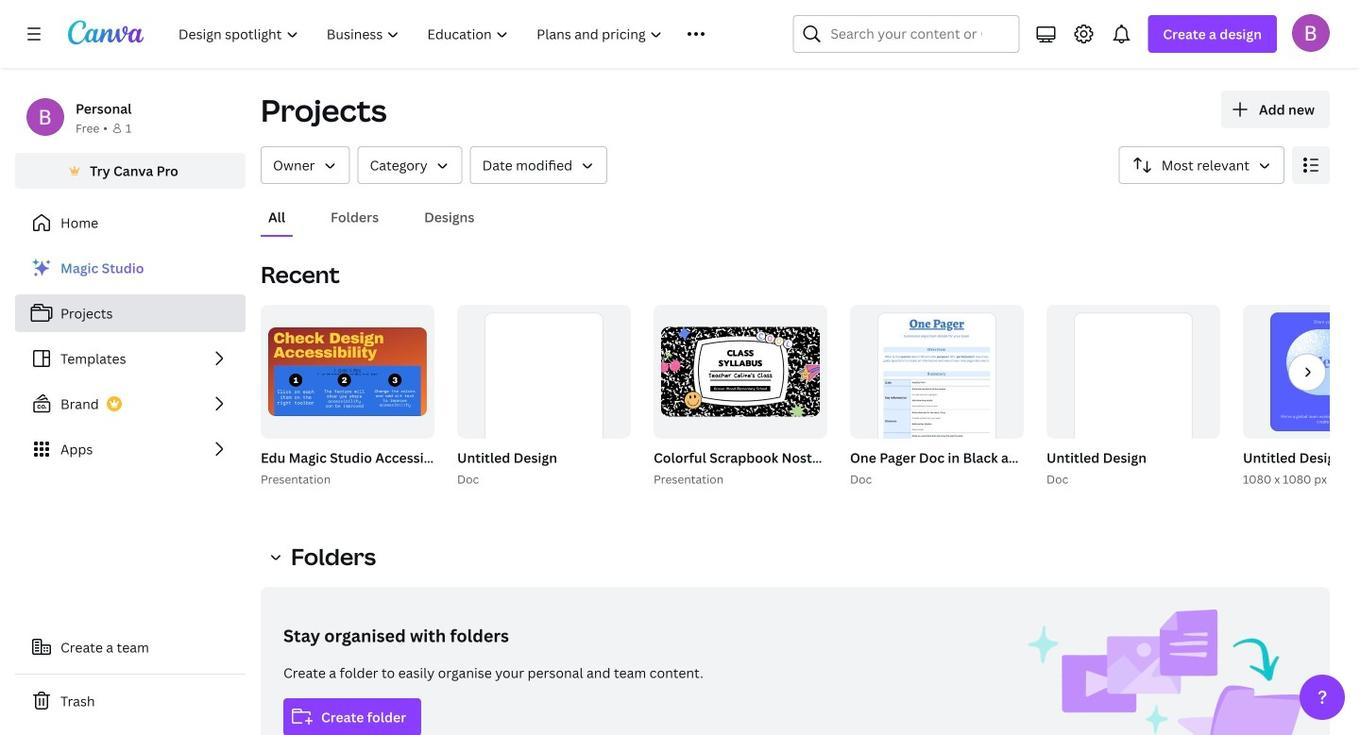 Task type: locate. For each thing, give the bounding box(es) containing it.
3 group from the left
[[453, 305, 631, 489]]

Date modified button
[[470, 146, 608, 184]]

2 group from the left
[[261, 305, 435, 439]]

list
[[15, 249, 246, 469]]

5 group from the left
[[650, 305, 1131, 489]]

9 group from the left
[[1043, 305, 1221, 489]]

Sort by button
[[1119, 146, 1285, 184]]

group
[[257, 305, 614, 489], [261, 305, 435, 439], [453, 305, 631, 489], [457, 305, 631, 481], [650, 305, 1131, 489], [654, 305, 828, 439], [847, 305, 1334, 489], [850, 305, 1024, 481], [1043, 305, 1221, 489], [1047, 305, 1221, 481], [1240, 305, 1360, 489], [1243, 305, 1360, 439]]

None search field
[[793, 15, 1020, 53]]

1 group from the left
[[257, 305, 614, 489]]

11 group from the left
[[1240, 305, 1360, 489]]

top level navigation element
[[166, 15, 748, 53], [166, 15, 748, 53]]

Owner button
[[261, 146, 350, 184]]



Task type: vqa. For each thing, say whether or not it's contained in the screenshot.
Owner button
yes



Task type: describe. For each thing, give the bounding box(es) containing it.
bob builder image
[[1292, 14, 1330, 52]]

10 group from the left
[[1047, 305, 1221, 481]]

7 group from the left
[[847, 305, 1334, 489]]

4 group from the left
[[457, 305, 631, 481]]

Category button
[[358, 146, 463, 184]]

8 group from the left
[[850, 305, 1024, 481]]

6 group from the left
[[654, 305, 828, 439]]

12 group from the left
[[1243, 305, 1360, 439]]

Search search field
[[831, 16, 982, 52]]



